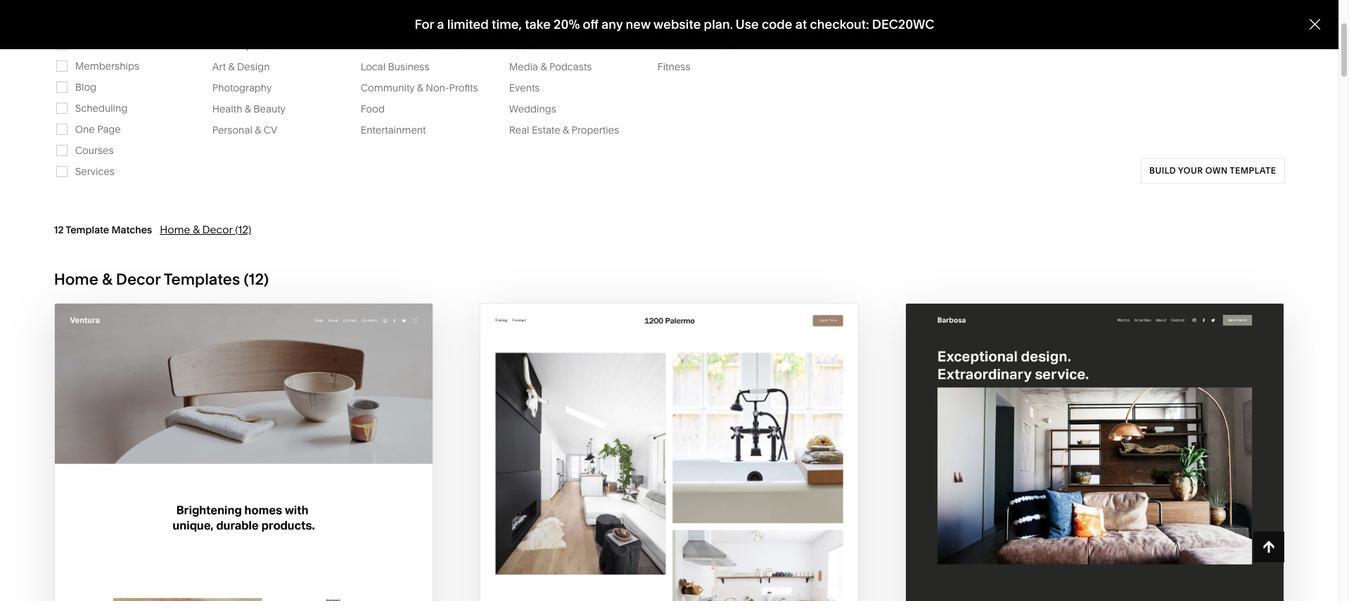 Task type: locate. For each thing, give the bounding box(es) containing it.
start for start with barbosa
[[1012, 528, 1054, 544]]

1 vertical spatial palermo
[[668, 555, 736, 572]]

& up 'nature & animals' link
[[702, 18, 709, 31]]

for a limited time, take 20% off any new website plan. use code at checkout: dec20wc
[[415, 16, 935, 33]]

2 vertical spatial home
[[54, 270, 98, 289]]

& left the cv
[[255, 124, 261, 136]]

preview down start with barbosa
[[1029, 555, 1091, 572]]

decor
[[711, 18, 740, 31], [202, 223, 233, 236], [116, 270, 161, 289]]

travel
[[509, 18, 536, 31]]

take
[[525, 16, 551, 33]]

barbosa down start with barbosa
[[1094, 555, 1161, 572]]

0 horizontal spatial services
[[75, 165, 115, 178]]

cv
[[264, 124, 277, 136]]

1 horizontal spatial with
[[631, 528, 667, 544]]

12
[[54, 224, 64, 236], [249, 270, 264, 289]]

1 vertical spatial 12
[[249, 270, 264, 289]]

decor for home & decor (12)
[[202, 223, 233, 236]]

1 vertical spatial decor
[[202, 223, 233, 236]]

1 vertical spatial home
[[160, 223, 190, 236]]

art & design
[[212, 60, 270, 73]]

home & decor templates ( 12 )
[[54, 270, 269, 289]]

one
[[75, 123, 95, 136]]

code
[[762, 16, 793, 33]]

home & decor (12)
[[160, 223, 251, 236]]

2 with from the left
[[207, 528, 242, 544]]

0 vertical spatial templates
[[226, 39, 274, 52]]

)
[[264, 270, 269, 289]]

2 start from the left
[[161, 528, 203, 544]]

start inside start with palermo button
[[586, 528, 628, 544]]

0 horizontal spatial decor
[[116, 270, 161, 289]]

personal
[[212, 124, 252, 136]]

dec20wc
[[872, 16, 935, 33]]

services down 'a'
[[420, 39, 459, 52]]

home & decor link
[[658, 18, 740, 31]]

12 template matches
[[54, 224, 152, 236]]

2 horizontal spatial home
[[672, 18, 700, 31]]

0 horizontal spatial start
[[161, 528, 203, 544]]

1 horizontal spatial preview
[[1029, 555, 1091, 572]]

1 horizontal spatial home
[[160, 223, 190, 236]]

12 left template
[[54, 224, 64, 236]]

& right media
[[541, 60, 547, 73]]

art
[[212, 60, 226, 73]]

with up preview barbosa
[[1057, 528, 1093, 544]]

palermo down start with palermo
[[668, 555, 736, 572]]

1 with from the left
[[631, 528, 667, 544]]

0 vertical spatial home
[[672, 18, 700, 31]]

preview for preview barbosa
[[1029, 555, 1091, 572]]

home & decor
[[672, 18, 740, 31]]

preview
[[603, 555, 665, 572], [1029, 555, 1091, 572]]

&
[[702, 18, 709, 31], [691, 39, 698, 52], [228, 60, 235, 73], [541, 60, 547, 73], [417, 81, 423, 94], [245, 103, 251, 115], [255, 124, 261, 136], [563, 124, 569, 136], [193, 223, 200, 236], [102, 270, 112, 289]]

barbosa inside the start with barbosa "button"
[[1097, 528, 1164, 544]]

1 horizontal spatial start
[[586, 528, 628, 544]]

media & podcasts link
[[509, 60, 606, 73]]

with for ventura
[[207, 528, 242, 544]]

2 horizontal spatial start
[[1012, 528, 1054, 544]]

2 vertical spatial decor
[[116, 270, 161, 289]]

nature & animals link
[[658, 39, 751, 52]]

preview barbosa link
[[1029, 545, 1161, 583]]

& for home & decor
[[702, 18, 709, 31]]

with up preview palermo
[[631, 528, 667, 544]]

home
[[672, 18, 700, 31], [160, 223, 190, 236], [54, 270, 98, 289]]

home right matches
[[160, 223, 190, 236]]

ventura image
[[55, 304, 433, 602]]

templates left (
[[164, 270, 240, 289]]

& right health at the left top of page
[[245, 103, 251, 115]]

at
[[796, 16, 807, 33]]

& left the (12)
[[193, 223, 200, 236]]

for
[[415, 16, 434, 33]]

1 horizontal spatial 12
[[249, 270, 264, 289]]

build
[[1149, 165, 1176, 176]]

home up nature & animals
[[672, 18, 700, 31]]

0 vertical spatial 12
[[54, 224, 64, 236]]

& for nature & animals
[[691, 39, 698, 52]]

0 vertical spatial services
[[420, 39, 459, 52]]

business
[[388, 60, 430, 73]]

palermo up preview palermo
[[671, 528, 738, 544]]

barbosa up preview barbosa
[[1097, 528, 1164, 544]]

animals
[[700, 39, 737, 52]]

weddings
[[509, 103, 556, 115]]

2 horizontal spatial decor
[[711, 18, 740, 31]]

& right 'estate'
[[563, 124, 569, 136]]

events
[[509, 81, 540, 94]]

1 preview from the left
[[603, 555, 665, 572]]

decor up animals
[[711, 18, 740, 31]]

home down template
[[54, 270, 98, 289]]

health & beauty link
[[212, 103, 300, 115]]

preview down start with palermo
[[603, 555, 665, 572]]

12 down the (12)
[[249, 270, 264, 289]]

0 vertical spatial palermo
[[671, 528, 738, 544]]

weddings link
[[509, 103, 571, 115]]

any
[[602, 16, 623, 33]]

personal & cv link
[[212, 124, 292, 136]]

start for start with palermo
[[586, 528, 628, 544]]

your
[[1178, 165, 1203, 176]]

plan.
[[704, 16, 733, 33]]

template
[[66, 224, 109, 236]]

2 horizontal spatial with
[[1057, 528, 1093, 544]]

templates up art & design link at the top left of the page
[[226, 39, 274, 52]]

barbosa inside preview barbosa link
[[1094, 555, 1161, 572]]

& right nature
[[691, 39, 698, 52]]

0 horizontal spatial home
[[54, 270, 98, 289]]

events link
[[509, 81, 554, 94]]

barbosa
[[1097, 528, 1164, 544], [1094, 555, 1161, 572]]

(12)
[[235, 223, 251, 236]]

0 vertical spatial barbosa
[[1097, 528, 1164, 544]]

decor for home & decor templates ( 12 )
[[116, 270, 161, 289]]

template
[[1230, 165, 1277, 176]]

photography link
[[212, 81, 286, 94]]

start inside start with ventura "button"
[[161, 528, 203, 544]]

start inside the start with barbosa "button"
[[1012, 528, 1054, 544]]

properties
[[572, 124, 619, 136]]

podcasts
[[549, 60, 592, 73]]

back to top image
[[1262, 540, 1277, 555]]

& down 12 template matches
[[102, 270, 112, 289]]

(
[[244, 270, 249, 289]]

with for barbosa
[[1057, 528, 1093, 544]]

1 start from the left
[[586, 528, 628, 544]]

start
[[586, 528, 628, 544], [161, 528, 203, 544], [1012, 528, 1054, 544]]

1 horizontal spatial decor
[[202, 223, 233, 236]]

with inside button
[[631, 528, 667, 544]]

entertainment
[[361, 124, 426, 136]]

1 vertical spatial services
[[75, 165, 115, 178]]

start with ventura
[[161, 528, 311, 544]]

& right art
[[228, 60, 235, 73]]

3 start from the left
[[1012, 528, 1054, 544]]

with
[[631, 528, 667, 544], [207, 528, 242, 544], [1057, 528, 1093, 544]]

0 horizontal spatial preview
[[603, 555, 665, 572]]

restaurants link
[[509, 39, 578, 52]]

0 vertical spatial decor
[[711, 18, 740, 31]]

decor left the (12)
[[202, 223, 233, 236]]

all
[[212, 39, 224, 52]]

barbosa image
[[906, 304, 1284, 602]]

2 preview from the left
[[1029, 555, 1091, 572]]

& for home & decor (12)
[[193, 223, 200, 236]]

travel link
[[509, 18, 550, 31]]

services down the courses
[[75, 165, 115, 178]]

local business link
[[361, 60, 444, 73]]

nature
[[658, 39, 689, 52]]

3 with from the left
[[1057, 528, 1093, 544]]

0 horizontal spatial with
[[207, 528, 242, 544]]

decor down matches
[[116, 270, 161, 289]]

preview for preview palermo
[[603, 555, 665, 572]]

& left non-
[[417, 81, 423, 94]]

decor for home & decor
[[711, 18, 740, 31]]

scheduling
[[75, 102, 128, 115]]

& for community & non-profits
[[417, 81, 423, 94]]

home for home & decor templates ( 12 )
[[54, 270, 98, 289]]

with left ventura
[[207, 528, 242, 544]]

health & beauty
[[212, 103, 286, 115]]

home for home & decor (12)
[[160, 223, 190, 236]]

build your own template
[[1149, 165, 1277, 176]]

services
[[420, 39, 459, 52], [75, 165, 115, 178]]

1 vertical spatial barbosa
[[1094, 555, 1161, 572]]

start with barbosa
[[1012, 528, 1164, 544]]

preview barbosa
[[1029, 555, 1161, 572]]



Task type: vqa. For each thing, say whether or not it's contained in the screenshot.
The Start With Ventura
yes



Task type: describe. For each thing, give the bounding box(es) containing it.
profits
[[449, 81, 478, 94]]

memberships
[[75, 60, 139, 72]]

design
[[237, 60, 270, 73]]

home & decor (12) link
[[160, 223, 251, 236]]

community & non-profits link
[[361, 81, 492, 94]]

time,
[[492, 16, 522, 33]]

build your own template button
[[1141, 158, 1285, 183]]

fitness link
[[658, 60, 705, 73]]

fitness
[[658, 60, 691, 73]]

all templates link
[[212, 39, 288, 52]]

blog
[[75, 81, 96, 93]]

all templates
[[212, 39, 274, 52]]

preview palermo
[[603, 555, 736, 572]]

ventura
[[246, 528, 311, 544]]

media
[[509, 60, 538, 73]]

courses
[[75, 144, 114, 157]]

use
[[736, 16, 759, 33]]

start with palermo
[[586, 528, 738, 544]]

estate
[[532, 124, 560, 136]]

20%
[[554, 16, 580, 33]]

start with palermo button
[[586, 517, 753, 556]]

beauty
[[254, 103, 286, 115]]

professional
[[361, 39, 417, 52]]

& for home & decor templates ( 12 )
[[102, 270, 112, 289]]

start for start with ventura
[[161, 528, 203, 544]]

restaurants
[[509, 39, 564, 52]]

real estate & properties link
[[509, 124, 633, 136]]

art & design link
[[212, 60, 284, 73]]

one page
[[75, 123, 121, 136]]

entertainment link
[[361, 124, 440, 136]]

nature & animals
[[658, 39, 737, 52]]

with for palermo
[[631, 528, 667, 544]]

personal & cv
[[212, 124, 277, 136]]

real estate & properties
[[509, 124, 619, 136]]

& for health & beauty
[[245, 103, 251, 115]]

real
[[509, 124, 529, 136]]

professional services
[[361, 39, 459, 52]]

off
[[583, 16, 599, 33]]

media & podcasts
[[509, 60, 592, 73]]

portfolio
[[75, 39, 114, 51]]

community & non-profits
[[361, 81, 478, 94]]

own
[[1206, 165, 1228, 176]]

home for home & decor
[[672, 18, 700, 31]]

& for personal & cv
[[255, 124, 261, 136]]

preview palermo link
[[603, 544, 736, 583]]

1 vertical spatial templates
[[164, 270, 240, 289]]

non-
[[426, 81, 449, 94]]

website
[[654, 16, 701, 33]]

new
[[626, 16, 651, 33]]

local business
[[361, 60, 430, 73]]

community
[[361, 81, 415, 94]]

matches
[[112, 224, 152, 236]]

food
[[361, 103, 385, 115]]

checkout:
[[810, 16, 869, 33]]

1 horizontal spatial services
[[420, 39, 459, 52]]

0 horizontal spatial 12
[[54, 224, 64, 236]]

limited
[[447, 16, 489, 33]]

page
[[97, 123, 121, 136]]

professional services link
[[361, 39, 473, 52]]

health
[[212, 103, 242, 115]]

& for media & podcasts
[[541, 60, 547, 73]]

palermo image
[[480, 304, 858, 602]]

start with ventura button
[[161, 517, 326, 556]]

photography
[[212, 81, 272, 94]]

a
[[437, 16, 444, 33]]

local
[[361, 60, 386, 73]]

& for art & design
[[228, 60, 235, 73]]

food link
[[361, 103, 399, 115]]

palermo inside button
[[671, 528, 738, 544]]

start with barbosa button
[[1012, 517, 1179, 556]]



